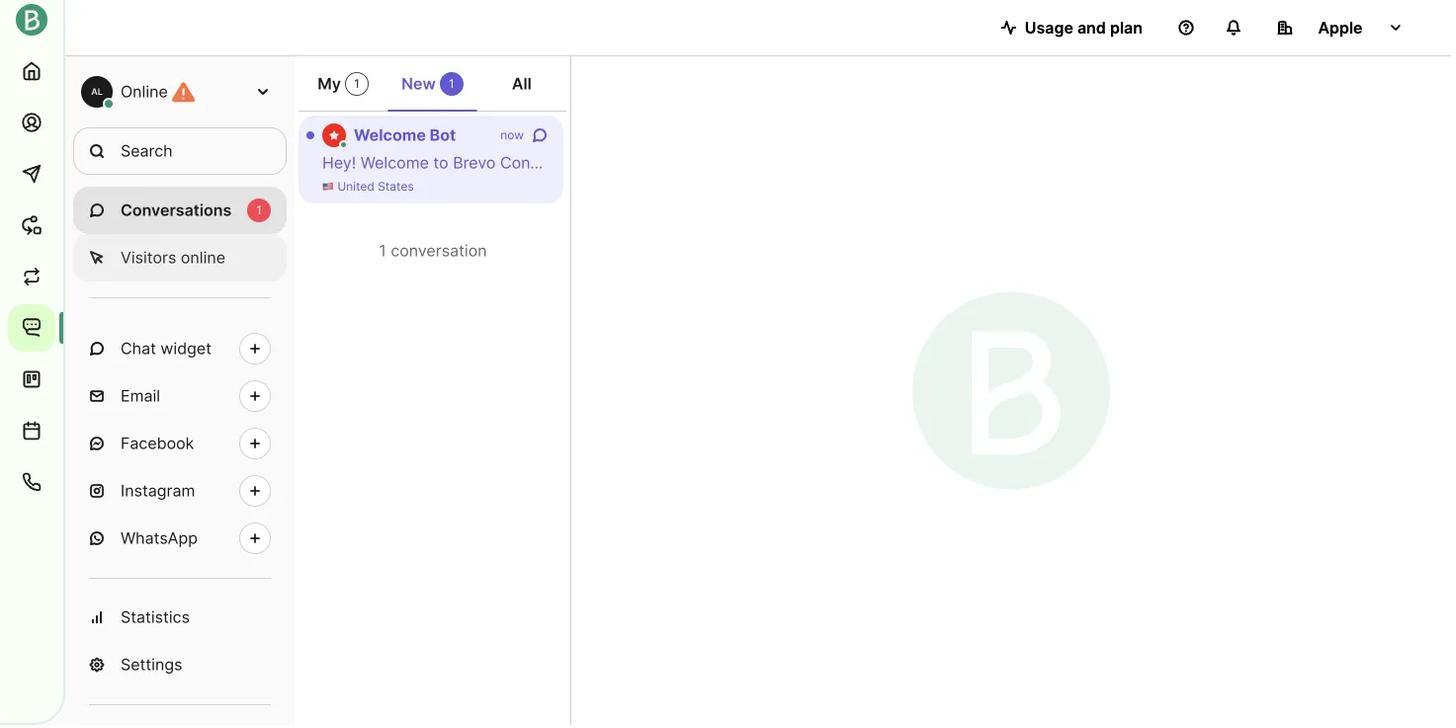 Task type: describe. For each thing, give the bounding box(es) containing it.
usage and plan
[[1025, 18, 1143, 37]]

discover
[[915, 153, 979, 173]]

visitors online
[[121, 248, 226, 268]]

conversation inside the hey! welcome to brevo conversations. this is a sample conversation to let you discover our interface – feel free to reply.  what's the next step? enable t 🇺🇸 united states
[[740, 153, 836, 173]]

1 down states
[[379, 241, 387, 261]]

search link
[[73, 128, 287, 175]]

visitors
[[121, 248, 176, 268]]

brevo
[[453, 153, 496, 173]]

conversations.
[[500, 153, 612, 173]]

facebook
[[121, 434, 194, 453]]

statistics link
[[73, 594, 287, 642]]

conversations
[[121, 201, 232, 220]]

new
[[402, 74, 436, 93]]

0 horizontal spatial conversation
[[391, 241, 487, 261]]

next
[[1310, 153, 1342, 173]]

apple button
[[1262, 8, 1420, 47]]

now
[[501, 128, 524, 142]]

online
[[121, 82, 168, 101]]

plan
[[1111, 18, 1143, 37]]

all link
[[477, 64, 567, 112]]

whatsapp
[[121, 529, 198, 548]]

the
[[1281, 153, 1305, 173]]

usage and plan button
[[986, 8, 1159, 47]]

whatsapp link
[[73, 515, 287, 563]]

email link
[[73, 373, 287, 420]]

settings link
[[73, 642, 287, 689]]

–
[[1083, 153, 1091, 173]]

feel
[[1096, 153, 1123, 173]]

chat
[[121, 339, 156, 359]]

🇺🇸
[[322, 180, 334, 194]]

t
[[1447, 153, 1452, 173]]

hey!
[[322, 153, 356, 173]]

1 conversation
[[379, 241, 487, 261]]

settings
[[121, 656, 182, 675]]



Task type: locate. For each thing, give the bounding box(es) containing it.
bot
[[430, 126, 456, 145]]

0 horizontal spatial to
[[434, 153, 449, 173]]

2 to from the left
[[841, 153, 856, 173]]

0 vertical spatial conversation
[[740, 153, 836, 173]]

conversation down states
[[391, 241, 487, 261]]

1 right the conversations
[[256, 203, 262, 218]]

and
[[1078, 18, 1107, 37]]

usage
[[1025, 18, 1074, 37]]

to right the free
[[1162, 153, 1177, 173]]

chat widget link
[[73, 325, 287, 373]]

instagram
[[121, 482, 195, 501]]

sample
[[682, 153, 736, 173]]

1 right my on the top left of page
[[354, 77, 360, 91]]

what's
[[1227, 153, 1276, 173]]

free
[[1128, 153, 1157, 173]]

united
[[338, 180, 375, 194]]

1
[[354, 77, 360, 91], [449, 77, 455, 91], [256, 203, 262, 218], [379, 241, 387, 261]]

instagram link
[[73, 468, 287, 515]]

widget
[[161, 339, 212, 359]]

search
[[121, 141, 173, 161]]

step?
[[1347, 153, 1387, 173]]

this
[[616, 153, 648, 173]]

you
[[884, 153, 911, 173]]

enable
[[1392, 153, 1442, 173]]

let
[[860, 153, 879, 173]]

to left let
[[841, 153, 856, 173]]

conversation
[[740, 153, 836, 173], [391, 241, 487, 261]]

1 right new
[[449, 77, 455, 91]]

interface
[[1012, 153, 1079, 173]]

hey! welcome to brevo conversations. this is a sample conversation to let you discover our interface – feel free to reply.  what's the next step? enable t 🇺🇸 united states
[[322, 153, 1452, 194]]

our
[[983, 153, 1008, 173]]

a
[[669, 153, 678, 173]]

email
[[121, 387, 160, 406]]

1 vertical spatial welcome
[[361, 153, 429, 173]]

facebook link
[[73, 420, 287, 468]]

apple
[[1319, 18, 1363, 37]]

statistics
[[121, 608, 190, 628]]

1 horizontal spatial conversation
[[740, 153, 836, 173]]

visitors online link
[[73, 234, 287, 282]]

chat widget
[[121, 339, 212, 359]]

0 vertical spatial welcome
[[354, 126, 426, 145]]

3 to from the left
[[1162, 153, 1177, 173]]

al
[[91, 87, 103, 97]]

online
[[181, 248, 226, 268]]

welcome bot
[[354, 126, 456, 145]]

welcome
[[354, 126, 426, 145], [361, 153, 429, 173]]

welcome inside the hey! welcome to brevo conversations. this is a sample conversation to let you discover our interface – feel free to reply.  what's the next step? enable t 🇺🇸 united states
[[361, 153, 429, 173]]

is
[[652, 153, 664, 173]]

1 horizontal spatial to
[[841, 153, 856, 173]]

1 vertical spatial conversation
[[391, 241, 487, 261]]

1 to from the left
[[434, 153, 449, 173]]

to
[[434, 153, 449, 173], [841, 153, 856, 173], [1162, 153, 1177, 173]]

my
[[318, 74, 341, 93]]

2 horizontal spatial to
[[1162, 153, 1177, 173]]

all
[[512, 74, 532, 93]]

to down bot
[[434, 153, 449, 173]]

states
[[378, 180, 414, 194]]

reply.
[[1181, 153, 1222, 173]]

conversation right sample
[[740, 153, 836, 173]]



Task type: vqa. For each thing, say whether or not it's contained in the screenshot.
my
yes



